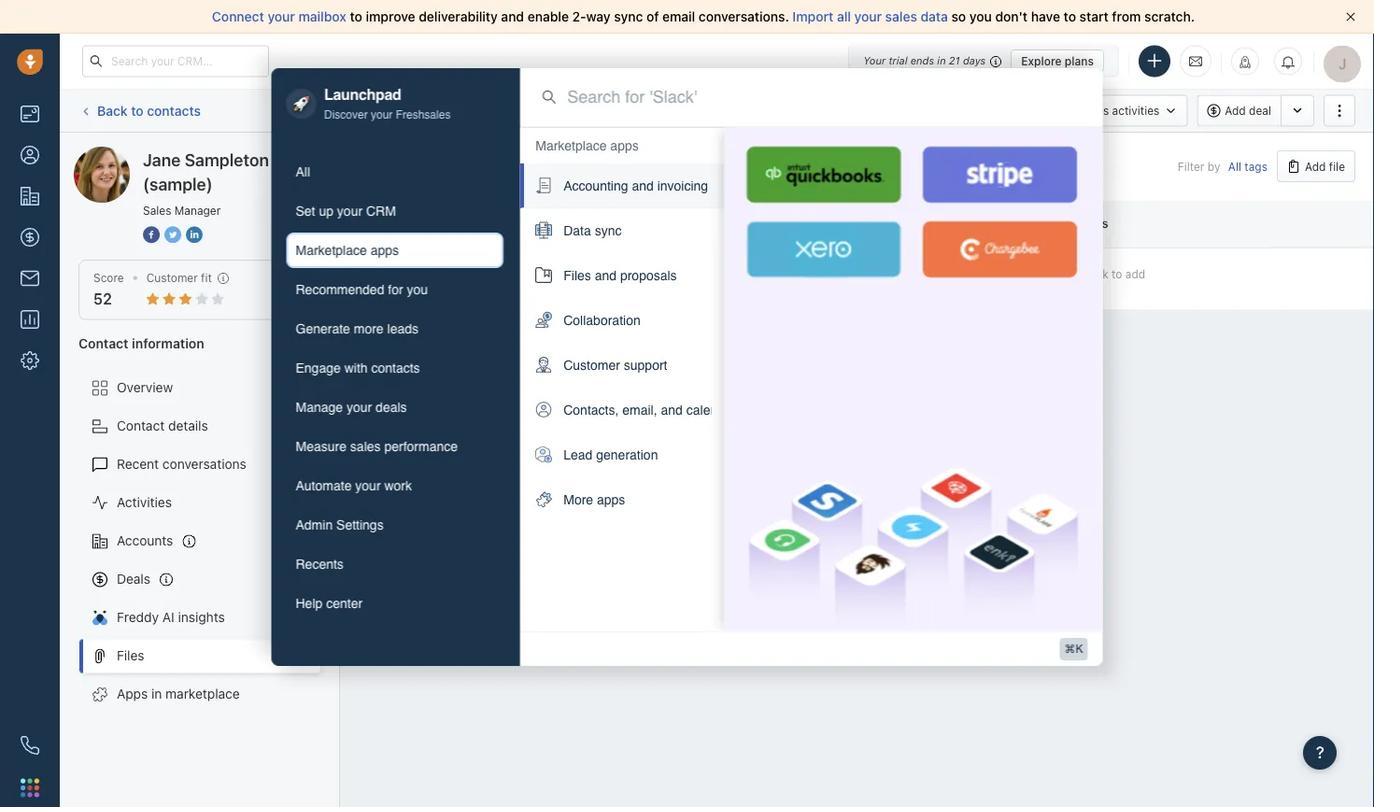 Task type: describe. For each thing, give the bounding box(es) containing it.
set up your crm button
[[286, 194, 504, 229]]

to left add
[[1112, 267, 1123, 280]]

email button
[[614, 95, 680, 127]]

automate your work button
[[286, 468, 504, 504]]

0 vertical spatial sales
[[886, 9, 917, 24]]

freddy
[[117, 610, 159, 625]]

launchpad
[[324, 86, 401, 103]]

sales inside measure sales performance button
[[350, 439, 381, 454]]

customer for customer support
[[564, 358, 620, 373]]

sampleton
[[185, 150, 269, 170]]

center
[[326, 596, 363, 611]]

launchpad discover your freshsales
[[324, 86, 451, 122]]

recent conversations
[[117, 457, 247, 472]]

freshworks switcher image
[[21, 779, 39, 797]]

marketplace apps inside list of options list box
[[536, 138, 639, 153]]

calendar
[[687, 403, 737, 418]]

admin
[[296, 518, 333, 533]]

conversations
[[162, 457, 247, 472]]

back
[[97, 103, 128, 118]]

customer support
[[564, 358, 668, 373]]

available.
[[682, 104, 731, 117]]

2-
[[572, 9, 586, 24]]

marketplace apps inside marketplace apps button
[[296, 243, 399, 258]]

0 horizontal spatial in
[[151, 686, 162, 702]]

help center
[[296, 596, 363, 611]]

manage
[[296, 400, 343, 415]]

how to attach files to contacts?
[[402, 270, 573, 283]]

set
[[296, 204, 315, 219]]

added
[[979, 219, 1014, 230]]

phone element
[[11, 727, 49, 764]]

all inside button
[[296, 165, 310, 180]]

with
[[344, 361, 368, 376]]

your inside launchpad discover your freshsales
[[371, 109, 393, 122]]

3
[[979, 272, 986, 285]]

proposals
[[620, 268, 677, 283]]

contact for contact details
[[117, 418, 165, 434]]

start
[[1080, 9, 1109, 24]]

contact details
[[117, 418, 208, 434]]

and left invoicing
[[632, 178, 654, 193]]

sales manager
[[143, 204, 221, 217]]

link
[[773, 272, 794, 285]]

21
[[949, 55, 960, 67]]

contacts, email, and calendar
[[564, 403, 737, 418]]

add file button
[[1277, 150, 1356, 182]]

insights
[[178, 610, 225, 625]]

contact for contact information
[[78, 335, 129, 351]]

press-command-k-to-open-and-close element
[[1060, 638, 1088, 661]]

and left proposals at the left top of the page
[[595, 268, 617, 283]]

recommended
[[296, 282, 384, 297]]

admin settings button
[[286, 508, 504, 543]]

of
[[647, 9, 659, 24]]

(sample)
[[143, 174, 213, 194]]

apps
[[117, 686, 148, 702]]

details
[[168, 418, 208, 434]]

type
[[795, 219, 821, 230]]

to right files on the left
[[506, 270, 517, 283]]

contacts?
[[520, 270, 573, 283]]

email
[[663, 9, 695, 24]]

sales activities
[[1081, 104, 1160, 117]]

Search your CRM... text field
[[82, 45, 269, 77]]

jane
[[143, 150, 181, 170]]

tab list containing all
[[286, 154, 504, 622]]

generate more leads button
[[286, 311, 504, 347]]

size
[[899, 219, 921, 229]]

customer for customer fit
[[146, 271, 198, 285]]

score
[[93, 271, 124, 285]]

manage your deals button
[[286, 390, 504, 425]]

your
[[864, 55, 886, 67]]

email
[[642, 104, 670, 117]]

mng settings image
[[303, 339, 316, 352]]

your right all
[[855, 9, 882, 24]]

add for add file
[[1305, 160, 1326, 173]]

file for file size
[[876, 219, 896, 229]]

to left "start"
[[1064, 9, 1076, 24]]

0 vertical spatial click
[[734, 104, 760, 117]]

way
[[586, 9, 611, 24]]

deal
[[1249, 104, 1272, 117]]

engage with contacts
[[296, 361, 420, 376]]

phone image
[[21, 736, 39, 755]]

deals
[[117, 571, 150, 587]]

your right up
[[337, 204, 363, 219]]

lead
[[564, 447, 593, 462]]

generate
[[296, 322, 350, 337]]

contacts for back to contacts
[[147, 103, 201, 118]]

john
[[669, 272, 695, 285]]

measure sales performance
[[296, 439, 458, 454]]

files and proposals
[[564, 268, 677, 283]]

apps inside button
[[371, 243, 399, 258]]

freddy ai insights
[[117, 610, 225, 625]]

files
[[480, 270, 503, 283]]

marketplace inside list of options list box
[[536, 138, 607, 153]]

recent
[[117, 457, 159, 472]]

engage with contacts button
[[286, 351, 504, 386]]

crm
[[366, 204, 396, 219]]

accounting and invoicing
[[564, 178, 708, 193]]

updates available. click to refresh.
[[634, 104, 818, 117]]

facebook circled image
[[143, 224, 160, 244]]

contacts,
[[564, 403, 619, 418]]

explore
[[1021, 54, 1062, 67]]

invoicing
[[657, 178, 708, 193]]

files for files
[[117, 648, 144, 663]]

marketplace inside marketplace apps button
[[296, 243, 367, 258]]

your left 'deals'
[[347, 400, 372, 415]]

activities
[[117, 495, 172, 510]]

sales for sales manager
[[143, 204, 171, 217]]

conversations.
[[699, 9, 789, 24]]

generation
[[596, 447, 658, 462]]

import
[[793, 9, 834, 24]]

attach
[[443, 270, 477, 283]]

jane sampleton (sample)
[[143, 150, 269, 194]]

Search for 'Slack' field
[[567, 85, 1081, 109]]

explore plans
[[1021, 54, 1094, 67]]

1 vertical spatial days
[[990, 272, 1014, 285]]



Task type: vqa. For each thing, say whether or not it's contained in the screenshot.
HI
no



Task type: locate. For each thing, give the bounding box(es) containing it.
0 vertical spatial in
[[938, 55, 946, 67]]

sync left of
[[614, 9, 643, 24]]

1 vertical spatial files
[[117, 648, 144, 663]]

file size
[[876, 219, 921, 229]]

name
[[359, 219, 388, 230]]

help
[[296, 596, 323, 611]]

recents
[[296, 557, 344, 572]]

0 horizontal spatial you
[[407, 282, 428, 297]]

1 horizontal spatial you
[[970, 9, 992, 24]]

1 vertical spatial contacts
[[371, 361, 420, 376]]

customer left fit
[[146, 271, 198, 285]]

days right "3"
[[990, 272, 1014, 285]]

ago
[[1017, 272, 1037, 285]]

1 vertical spatial in
[[151, 686, 162, 702]]

email image
[[1189, 54, 1203, 69]]

0 vertical spatial sync
[[614, 9, 643, 24]]

customer fit
[[146, 271, 212, 285]]

information
[[132, 335, 204, 351]]

tags
[[1245, 160, 1268, 173]]

1 horizontal spatial sales
[[1081, 104, 1109, 117]]

up
[[319, 204, 334, 219]]

and right email,
[[661, 403, 683, 418]]

added on
[[979, 219, 1031, 230]]

to right mailbox
[[350, 9, 362, 24]]

0 vertical spatial sales
[[1081, 104, 1109, 117]]

add deal
[[1225, 104, 1272, 117]]

so
[[952, 9, 966, 24]]

contact down 52 button at the left
[[78, 335, 129, 351]]

your left mailbox
[[268, 9, 295, 24]]

0 horizontal spatial files
[[117, 648, 144, 663]]

contact information
[[78, 335, 204, 351]]

deliverability
[[419, 9, 498, 24]]

marketplace apps button
[[286, 233, 504, 268]]

back to contacts
[[97, 103, 201, 118]]

0 vertical spatial contacts
[[147, 103, 201, 118]]

menu
[[724, 128, 1103, 632]]

to left refresh.
[[763, 104, 774, 117]]

1 horizontal spatial add
[[1305, 160, 1326, 173]]

have
[[1031, 9, 1061, 24]]

contacts down search your crm... text field
[[147, 103, 201, 118]]

1 vertical spatial contact
[[117, 418, 165, 434]]

contacts inside back to contacts link
[[147, 103, 201, 118]]

0 vertical spatial add
[[1225, 104, 1246, 117]]

to right back
[[131, 103, 144, 118]]

more
[[564, 492, 593, 507]]

1 vertical spatial sales
[[143, 204, 171, 217]]

how to attach files to contacts? link
[[402, 269, 573, 289]]

1 horizontal spatial all
[[1229, 160, 1242, 173]]

set up your crm
[[296, 204, 396, 219]]

data sync
[[564, 223, 622, 238]]

days right 21
[[963, 55, 986, 67]]

support
[[624, 358, 668, 373]]

apps
[[610, 138, 639, 153], [610, 138, 639, 153], [371, 243, 399, 258], [597, 492, 625, 507]]

tab list
[[286, 154, 504, 622]]

1 vertical spatial click
[[1083, 267, 1109, 280]]

add inside button
[[1305, 160, 1326, 173]]

1 vertical spatial customer
[[564, 358, 620, 373]]

your down launchpad
[[371, 109, 393, 122]]

0 horizontal spatial file
[[773, 219, 793, 230]]

sales
[[886, 9, 917, 24], [350, 439, 381, 454]]

improve
[[366, 9, 415, 24]]

click left add
[[1083, 267, 1109, 280]]

1 vertical spatial add
[[1305, 160, 1326, 173]]

all right by
[[1229, 160, 1242, 173]]

customer inside list of options list box
[[564, 358, 620, 373]]

manager
[[175, 204, 221, 217]]

1 horizontal spatial sales
[[886, 9, 917, 24]]

all up the set
[[296, 165, 310, 180]]

contact up recent
[[117, 418, 165, 434]]

2 file from the left
[[773, 219, 793, 230]]

sync
[[614, 9, 643, 24], [595, 223, 622, 238]]

0 horizontal spatial sales
[[143, 204, 171, 217]]

files inside list of options list box
[[564, 268, 591, 283]]

0 horizontal spatial days
[[963, 55, 986, 67]]

0 horizontal spatial add
[[1225, 104, 1246, 117]]

1 - from the left
[[876, 272, 881, 285]]

add left file
[[1305, 160, 1326, 173]]

connect your mailbox link
[[212, 9, 350, 24]]

sales left data
[[886, 9, 917, 24]]

file type
[[773, 219, 821, 230]]

1 horizontal spatial in
[[938, 55, 946, 67]]

engage
[[296, 361, 341, 376]]

marketplace
[[536, 138, 607, 153], [536, 138, 607, 153], [296, 243, 367, 258]]

file
[[1329, 160, 1346, 173]]

sync right data
[[595, 223, 622, 238]]

sales for sales activities
[[1081, 104, 1109, 117]]

ai
[[162, 610, 174, 625]]

filter by all tags
[[1178, 160, 1268, 173]]

import all your sales data link
[[793, 9, 952, 24]]

sales up 'facebook circled' image on the left top of page
[[143, 204, 171, 217]]

0 vertical spatial you
[[970, 9, 992, 24]]

customer up contacts,
[[564, 358, 620, 373]]

tags
[[1083, 219, 1109, 229]]

0 horizontal spatial customer
[[146, 271, 198, 285]]

for
[[388, 282, 403, 297]]

3 days ago
[[979, 272, 1037, 285]]

your left work at the left bottom of page
[[355, 479, 381, 494]]

1 horizontal spatial days
[[990, 272, 1014, 285]]

deals
[[376, 400, 407, 415]]

back to contacts link
[[78, 96, 202, 125]]

sync inside list of options list box
[[595, 223, 622, 238]]

close image
[[1346, 12, 1356, 21]]

sales left activities
[[1081, 104, 1109, 117]]

automate your work
[[296, 479, 412, 494]]

mailbox
[[299, 9, 347, 24]]

contacts down generate more leads button
[[371, 361, 420, 376]]

1 horizontal spatial customer
[[564, 358, 620, 373]]

0 vertical spatial days
[[963, 55, 986, 67]]

your trial ends in 21 days
[[864, 55, 986, 67]]

add inside button
[[1225, 104, 1246, 117]]

0 horizontal spatial all
[[296, 165, 310, 180]]

1 horizontal spatial click
[[1083, 267, 1109, 280]]

file for file type
[[773, 219, 793, 230]]

twitter circled image
[[164, 224, 181, 244]]

list of options list box
[[521, 127, 737, 522]]

add
[[1126, 267, 1146, 280]]

1 horizontal spatial files
[[564, 268, 591, 283]]

you inside button
[[407, 282, 428, 297]]

filter
[[1178, 160, 1205, 173]]

you right so
[[970, 9, 992, 24]]

discover
[[324, 109, 368, 122]]

0 horizontal spatial contacts
[[147, 103, 201, 118]]

trial
[[889, 55, 908, 67]]

apps in marketplace
[[117, 686, 240, 702]]

lead generation
[[564, 447, 658, 462]]

files down data
[[564, 268, 591, 283]]

file left size
[[876, 219, 896, 229]]

updates
[[634, 104, 679, 117]]

0 horizontal spatial sales
[[350, 439, 381, 454]]

marketplace apps heading inside list of options list box
[[536, 136, 639, 155]]

in left 21
[[938, 55, 946, 67]]

file left 'type'
[[773, 219, 793, 230]]

scratch.
[[1145, 9, 1195, 24]]

recommended for you button
[[286, 272, 504, 308]]

k
[[1076, 643, 1083, 656]]

linkedin circled image
[[186, 224, 203, 244]]

add for add deal
[[1225, 104, 1246, 117]]

to right how at the top
[[429, 270, 440, 283]]

collaboration
[[564, 313, 641, 328]]

1 vertical spatial sync
[[595, 223, 622, 238]]

52
[[93, 290, 112, 308]]

2 - from the left
[[881, 272, 887, 285]]

measure sales performance button
[[286, 429, 504, 465]]

1 vertical spatial you
[[407, 282, 428, 297]]

smith
[[698, 272, 728, 285]]

contacts inside "engage with contacts" button
[[371, 361, 420, 376]]

add left deal
[[1225, 104, 1246, 117]]

on
[[1016, 219, 1031, 230]]

in right apps at the left
[[151, 686, 162, 702]]

0 vertical spatial customer
[[146, 271, 198, 285]]

click right the available.
[[734, 104, 760, 117]]

accounting
[[564, 178, 628, 193]]

contacts for engage with contacts
[[371, 361, 420, 376]]

all tags link
[[1229, 160, 1268, 173]]

1 file from the left
[[876, 219, 896, 229]]

1 horizontal spatial file
[[876, 219, 896, 229]]

0 vertical spatial contact
[[78, 335, 129, 351]]

all
[[837, 9, 851, 24]]

files for files and proposals
[[564, 268, 591, 283]]

1 horizontal spatial contacts
[[371, 361, 420, 376]]

you right "for"
[[407, 282, 428, 297]]

plans
[[1065, 54, 1094, 67]]

0 horizontal spatial click
[[734, 104, 760, 117]]

0 vertical spatial files
[[564, 268, 591, 283]]

marketplace
[[166, 686, 240, 702]]

by
[[1208, 160, 1221, 173]]

refresh.
[[777, 104, 818, 117]]

sales up automate your work
[[350, 439, 381, 454]]

files up apps at the left
[[117, 648, 144, 663]]

work
[[384, 479, 412, 494]]

and left enable
[[501, 9, 524, 24]]

recommended for you
[[296, 282, 428, 297]]

sales activities button
[[1053, 95, 1197, 127], [1053, 95, 1188, 127]]

marketplace apps heading
[[536, 136, 639, 155], [536, 136, 639, 155]]

you
[[970, 9, 992, 24], [407, 282, 428, 297]]

enable
[[528, 9, 569, 24]]

measure
[[296, 439, 347, 454]]

1 vertical spatial sales
[[350, 439, 381, 454]]

generate more leads
[[296, 322, 419, 337]]

help center button
[[286, 586, 504, 622]]

click to add
[[1083, 267, 1146, 280]]

data
[[921, 9, 948, 24]]



